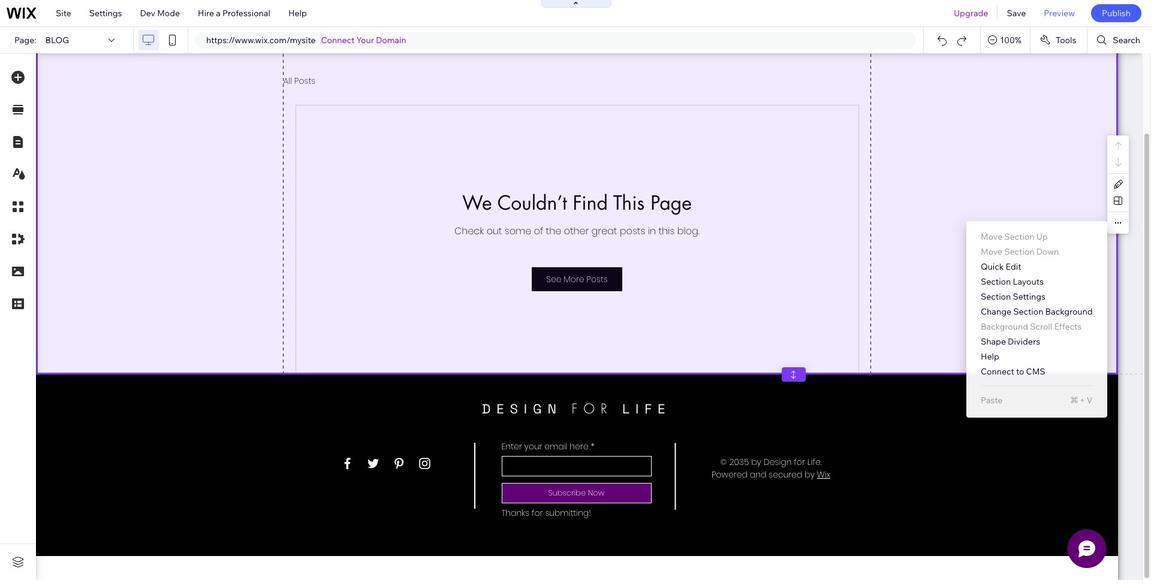 Task type: vqa. For each thing, say whether or not it's contained in the screenshot.
custom color
no



Task type: locate. For each thing, give the bounding box(es) containing it.
settings inside move section up move section down quick edit section layouts section settings change section background background scroll effects shape dividers help connect to cms
[[1013, 291, 1046, 302]]

section left up in the right of the page
[[1005, 232, 1035, 242]]

0 vertical spatial move
[[981, 232, 1003, 242]]

help up the https://www.wix.com/mysite connect your domain
[[288, 8, 307, 19]]

0 vertical spatial background
[[1046, 306, 1093, 317]]

edit
[[1006, 262, 1022, 272]]

connect
[[321, 35, 355, 46], [981, 366, 1015, 377]]

settings left dev
[[89, 8, 122, 19]]

a
[[216, 8, 221, 19]]

upgrade
[[954, 8, 989, 19]]

0 vertical spatial connect
[[321, 35, 355, 46]]

shape
[[981, 336, 1006, 347]]

0 horizontal spatial connect
[[321, 35, 355, 46]]

section down quick
[[981, 276, 1011, 287]]

background
[[1046, 306, 1093, 317], [981, 321, 1029, 332]]

1 vertical spatial help
[[981, 351, 1000, 362]]

help down shape
[[981, 351, 1000, 362]]

1 horizontal spatial background
[[1046, 306, 1093, 317]]

background up effects
[[1046, 306, 1093, 317]]

1 horizontal spatial help
[[981, 351, 1000, 362]]

move
[[981, 232, 1003, 242], [981, 247, 1003, 257]]

1 vertical spatial settings
[[1013, 291, 1046, 302]]

help
[[288, 8, 307, 19], [981, 351, 1000, 362]]

dev
[[140, 8, 155, 19]]

connect left your
[[321, 35, 355, 46]]

effects
[[1055, 321, 1082, 332]]

scroll
[[1031, 321, 1053, 332]]

v
[[1087, 395, 1093, 406]]

1 vertical spatial move
[[981, 247, 1003, 257]]

section
[[1005, 232, 1035, 242], [1005, 247, 1035, 257], [981, 276, 1011, 287], [981, 291, 1011, 302], [1014, 306, 1044, 317]]

save
[[1007, 8, 1026, 19]]

settings
[[89, 8, 122, 19], [1013, 291, 1046, 302]]

dividers
[[1008, 336, 1041, 347]]

preview
[[1044, 8, 1075, 19]]

hire a professional
[[198, 8, 270, 19]]

mode
[[157, 8, 180, 19]]

1 vertical spatial connect
[[981, 366, 1015, 377]]

1 horizontal spatial connect
[[981, 366, 1015, 377]]

down
[[1037, 247, 1059, 257]]

+
[[1080, 395, 1085, 406]]

connect left "to"
[[981, 366, 1015, 377]]

0 horizontal spatial settings
[[89, 8, 122, 19]]

publish button
[[1092, 4, 1142, 22]]

your
[[357, 35, 374, 46]]

1 horizontal spatial settings
[[1013, 291, 1046, 302]]

settings down layouts
[[1013, 291, 1046, 302]]

move section up move section down quick edit section layouts section settings change section background background scroll effects shape dividers help connect to cms
[[981, 232, 1093, 377]]

dev mode
[[140, 8, 180, 19]]

0 vertical spatial help
[[288, 8, 307, 19]]

background down change
[[981, 321, 1029, 332]]

0 horizontal spatial background
[[981, 321, 1029, 332]]



Task type: describe. For each thing, give the bounding box(es) containing it.
https://www.wix.com/mysite
[[206, 35, 316, 46]]

section up edit
[[1005, 247, 1035, 257]]

professional
[[223, 8, 270, 19]]

0 vertical spatial settings
[[89, 8, 122, 19]]

preview button
[[1035, 0, 1084, 26]]

connect inside move section up move section down quick edit section layouts section settings change section background background scroll effects shape dividers help connect to cms
[[981, 366, 1015, 377]]

up
[[1037, 232, 1048, 242]]

section up change
[[981, 291, 1011, 302]]

1 vertical spatial background
[[981, 321, 1029, 332]]

https://www.wix.com/mysite connect your domain
[[206, 35, 406, 46]]

hire
[[198, 8, 214, 19]]

section up scroll
[[1014, 306, 1044, 317]]

help inside move section up move section down quick edit section layouts section settings change section background background scroll effects shape dividers help connect to cms
[[981, 351, 1000, 362]]

publish
[[1102, 8, 1131, 19]]

⌘ + v
[[1071, 395, 1093, 406]]

blog
[[45, 35, 69, 46]]

cms
[[1027, 366, 1046, 377]]

100% button
[[981, 27, 1030, 53]]

tools
[[1056, 35, 1077, 46]]

2 move from the top
[[981, 247, 1003, 257]]

0 horizontal spatial help
[[288, 8, 307, 19]]

search button
[[1088, 27, 1152, 53]]

layouts
[[1013, 276, 1044, 287]]

change
[[981, 306, 1012, 317]]

⌘
[[1071, 395, 1078, 406]]

quick
[[981, 262, 1004, 272]]

1 move from the top
[[981, 232, 1003, 242]]

domain
[[376, 35, 406, 46]]

tools button
[[1031, 27, 1088, 53]]

to
[[1017, 366, 1025, 377]]

site
[[56, 8, 71, 19]]

100%
[[1001, 35, 1022, 46]]

save button
[[998, 0, 1035, 26]]

search
[[1113, 35, 1141, 46]]

paste
[[981, 395, 1003, 406]]



